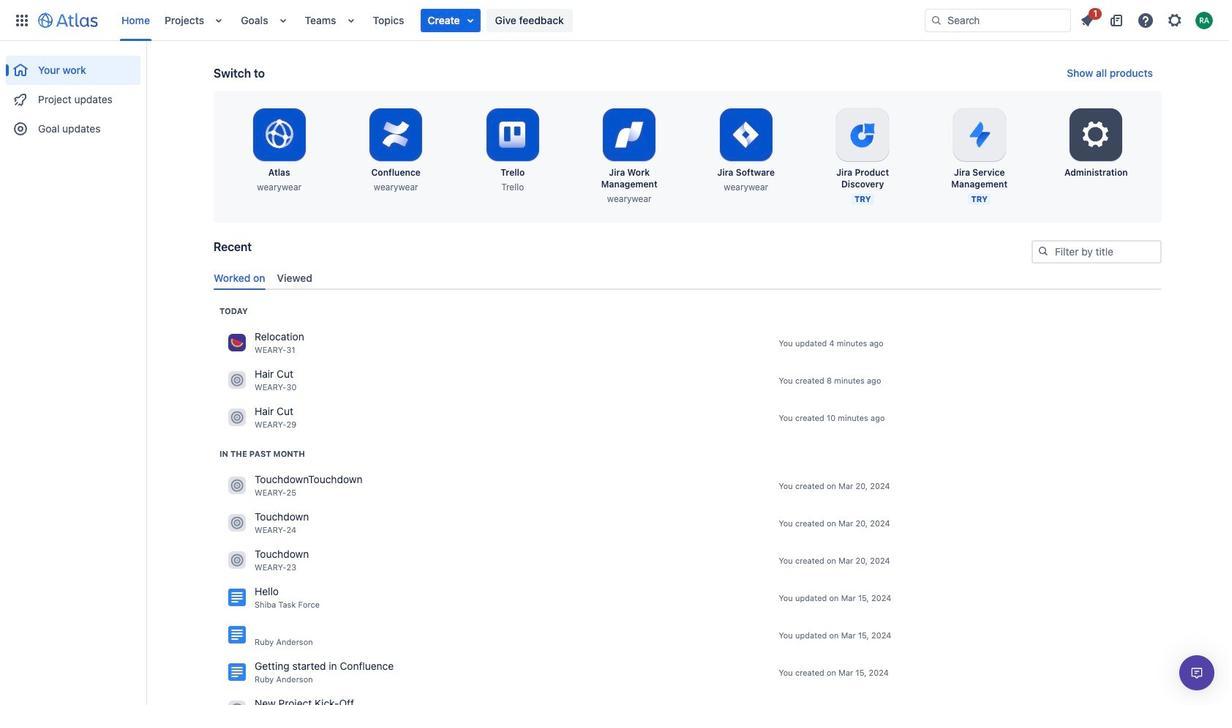 Task type: describe. For each thing, give the bounding box(es) containing it.
1 horizontal spatial list
[[1075, 5, 1221, 32]]

4 townsquare image from the top
[[228, 514, 246, 532]]

5 townsquare image from the top
[[228, 701, 246, 705]]

heading for 3rd townsquare icon from the bottom of the page
[[220, 448, 305, 460]]

account image
[[1196, 11, 1214, 29]]

townsquare image for second townsquare icon from the bottom
[[228, 552, 246, 569]]

1 horizontal spatial list item
[[1075, 5, 1103, 32]]

heading for 1st townsquare icon
[[220, 305, 248, 317]]

0 horizontal spatial settings image
[[1079, 117, 1114, 152]]

search image
[[931, 14, 943, 26]]

2 confluence image from the top
[[228, 626, 246, 644]]



Task type: locate. For each thing, give the bounding box(es) containing it.
open intercom messenger image
[[1189, 664, 1207, 682]]

settings image
[[1167, 11, 1185, 29], [1079, 117, 1114, 152]]

help image
[[1138, 11, 1155, 29]]

2 townsquare image from the top
[[228, 371, 246, 389]]

1 confluence image from the top
[[228, 589, 246, 606]]

1 townsquare image from the top
[[228, 334, 246, 352]]

None search field
[[925, 8, 1072, 32]]

2 vertical spatial confluence image
[[228, 664, 246, 681]]

group
[[6, 41, 141, 148]]

townsquare image
[[228, 334, 246, 352], [228, 371, 246, 389], [228, 477, 246, 494], [228, 514, 246, 532], [228, 701, 246, 705]]

0 horizontal spatial list
[[114, 0, 925, 41]]

1 vertical spatial townsquare image
[[228, 552, 246, 569]]

list item
[[1075, 5, 1103, 32], [421, 8, 481, 32]]

0 horizontal spatial list item
[[421, 8, 481, 32]]

list
[[114, 0, 925, 41], [1075, 5, 1221, 32]]

1 townsquare image from the top
[[228, 409, 246, 426]]

1 heading from the top
[[220, 305, 248, 317]]

switch to... image
[[13, 11, 31, 29]]

1 vertical spatial settings image
[[1079, 117, 1114, 152]]

list item inside "list"
[[421, 8, 481, 32]]

0 vertical spatial heading
[[220, 305, 248, 317]]

2 townsquare image from the top
[[228, 552, 246, 569]]

settings image inside "list"
[[1167, 11, 1185, 29]]

confluence image
[[228, 589, 246, 606], [228, 626, 246, 644], [228, 664, 246, 681]]

townsquare image for fourth townsquare icon from the bottom of the page
[[228, 409, 246, 426]]

3 townsquare image from the top
[[228, 477, 246, 494]]

townsquare image
[[228, 409, 246, 426], [228, 552, 246, 569]]

1 horizontal spatial settings image
[[1167, 11, 1185, 29]]

notifications image
[[1079, 11, 1097, 29]]

tab list
[[208, 266, 1168, 290]]

search image
[[1038, 245, 1050, 257]]

0 vertical spatial confluence image
[[228, 589, 246, 606]]

Search field
[[925, 8, 1072, 32]]

1 vertical spatial confluence image
[[228, 626, 246, 644]]

3 confluence image from the top
[[228, 664, 246, 681]]

banner
[[0, 0, 1230, 41]]

Filter by title field
[[1034, 242, 1161, 262]]

0 vertical spatial settings image
[[1167, 11, 1185, 29]]

top element
[[9, 0, 925, 41]]

2 heading from the top
[[220, 448, 305, 460]]

0 vertical spatial townsquare image
[[228, 409, 246, 426]]

1 vertical spatial heading
[[220, 448, 305, 460]]

heading
[[220, 305, 248, 317], [220, 448, 305, 460]]



Task type: vqa. For each thing, say whether or not it's contained in the screenshot.
Settings icon to the bottom
yes



